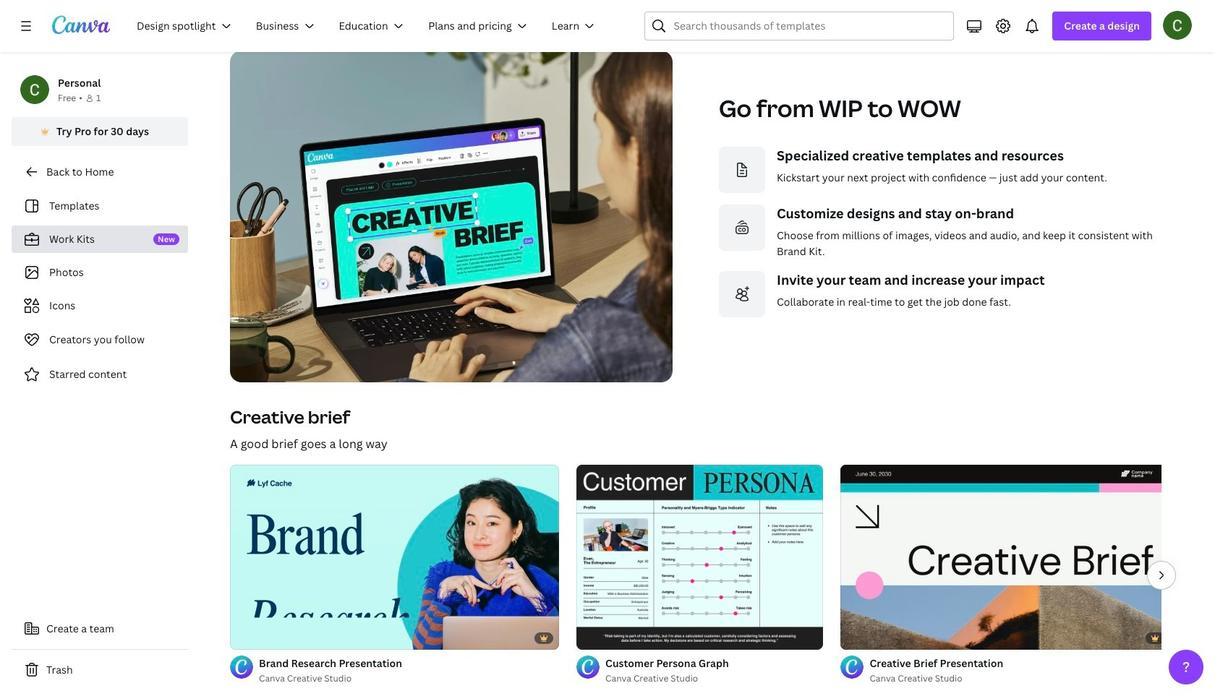 Task type: locate. For each thing, give the bounding box(es) containing it.
top level navigation element
[[127, 12, 610, 41]]

None search field
[[645, 12, 955, 41]]

Search search field
[[674, 12, 945, 40]]

christina overa image
[[1164, 11, 1193, 40]]



Task type: vqa. For each thing, say whether or not it's contained in the screenshot.
leftmost "then"
no



Task type: describe. For each thing, give the bounding box(es) containing it.
customer persona graph image
[[577, 466, 824, 651]]



